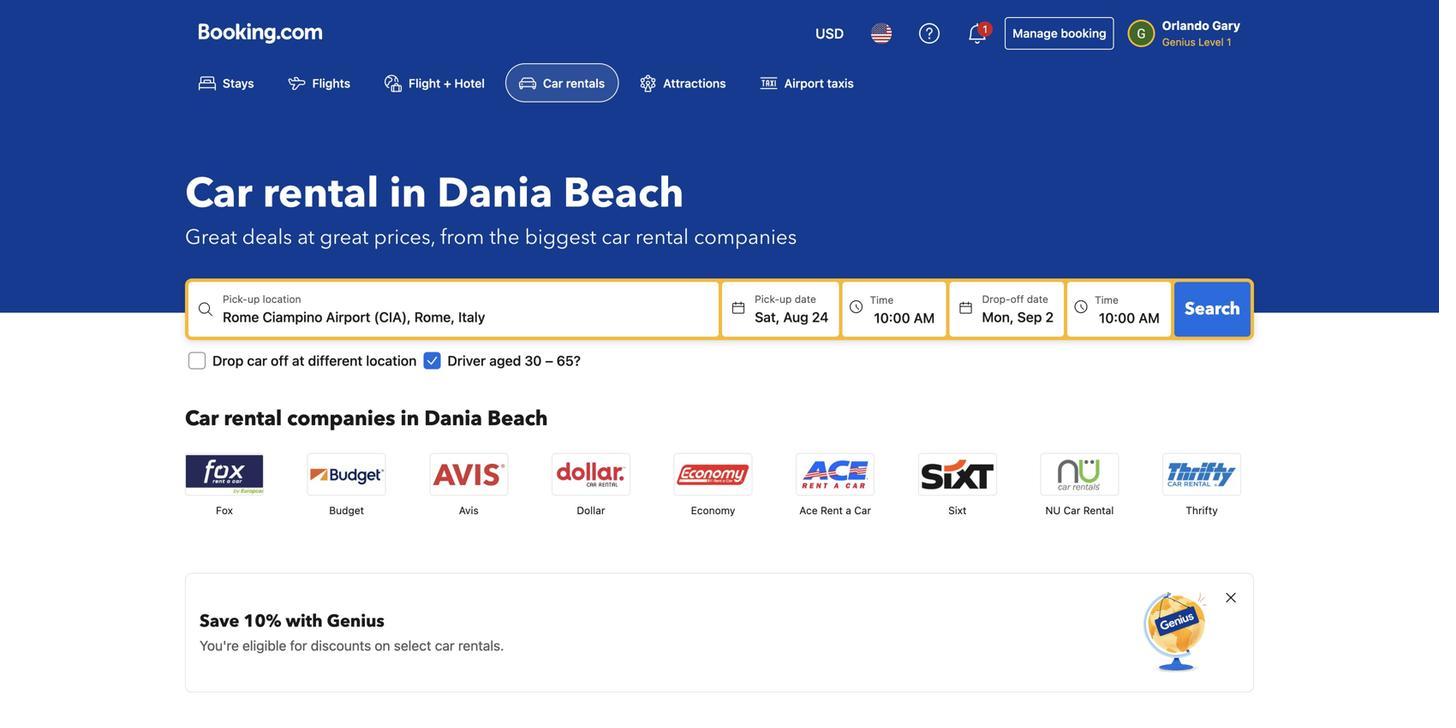 Task type: describe. For each thing, give the bounding box(es) containing it.
car rental companies in dania beach
[[185, 405, 548, 433]]

car inside car rental in dania beach great deals at great prices, from the biggest car rental companies
[[602, 223, 630, 252]]

ace
[[799, 505, 818, 517]]

on
[[375, 638, 390, 654]]

dollar
[[577, 505, 605, 517]]

0 vertical spatial location
[[263, 293, 301, 305]]

with
[[286, 610, 323, 634]]

nu
[[1045, 505, 1061, 517]]

dania inside car rental in dania beach great deals at great prices, from the biggest car rental companies
[[437, 166, 553, 222]]

drop
[[212, 353, 244, 369]]

usd
[[816, 25, 844, 42]]

2
[[1045, 309, 1054, 325]]

pick-up date sat, aug 24
[[755, 293, 829, 325]]

beach inside car rental in dania beach great deals at great prices, from the biggest car rental companies
[[563, 166, 684, 222]]

budget
[[329, 505, 364, 517]]

budget logo image
[[308, 454, 385, 495]]

usd button
[[805, 13, 854, 54]]

drop car off at different location
[[212, 353, 417, 369]]

avis
[[459, 505, 479, 517]]

stays
[[223, 76, 254, 90]]

aged
[[489, 353, 521, 369]]

car rentals link
[[505, 63, 619, 102]]

pick-up location
[[223, 293, 301, 305]]

1 inside button
[[983, 23, 988, 35]]

sixt logo image
[[919, 454, 996, 495]]

rent
[[821, 505, 843, 517]]

car for car rental companies in dania beach
[[185, 405, 219, 433]]

orlando gary genius level 1
[[1162, 18, 1240, 48]]

0 horizontal spatial off
[[271, 353, 289, 369]]

flight + hotel
[[409, 76, 485, 90]]

pick- for pick-up date sat, aug 24
[[755, 293, 780, 305]]

aug
[[783, 309, 808, 325]]

deals
[[242, 223, 292, 252]]

dollar logo image
[[552, 454, 629, 495]]

airport
[[784, 76, 824, 90]]

drop-
[[982, 293, 1010, 305]]

attractions link
[[626, 63, 740, 102]]

1 vertical spatial rental
[[635, 223, 689, 252]]

economy logo image
[[675, 454, 752, 495]]

Pick-up location field
[[223, 307, 719, 327]]

great
[[185, 223, 237, 252]]

eligible
[[242, 638, 286, 654]]

stays link
[[185, 63, 268, 102]]

manage booking
[[1013, 26, 1106, 40]]

manage
[[1013, 26, 1058, 40]]

1 vertical spatial car
[[247, 353, 267, 369]]

car right a
[[854, 505, 871, 517]]

pick- for pick-up location
[[223, 293, 248, 305]]

search button
[[1174, 282, 1251, 337]]

driver
[[447, 353, 486, 369]]

1 inside orlando gary genius level 1
[[1227, 36, 1231, 48]]

24
[[812, 309, 829, 325]]



Task type: locate. For each thing, give the bounding box(es) containing it.
save 10% with genius you're eligible for discounts on select car rentals.
[[200, 610, 504, 654]]

date inside the pick-up date sat, aug 24
[[795, 293, 816, 305]]

pick-
[[223, 293, 248, 305], [755, 293, 780, 305]]

at left great
[[297, 223, 315, 252]]

rental
[[263, 166, 379, 222], [635, 223, 689, 252], [224, 405, 282, 433]]

gary
[[1212, 18, 1240, 33]]

0 vertical spatial in
[[389, 166, 427, 222]]

pick- inside the pick-up date sat, aug 24
[[755, 293, 780, 305]]

pick- up sat,
[[755, 293, 780, 305]]

0 horizontal spatial companies
[[287, 405, 395, 433]]

car rental in dania beach great deals at great prices, from the biggest car rental companies
[[185, 166, 797, 252]]

pick- up drop
[[223, 293, 248, 305]]

up down deals
[[248, 293, 260, 305]]

65?
[[557, 353, 581, 369]]

0 vertical spatial dania
[[437, 166, 553, 222]]

in
[[389, 166, 427, 222], [400, 405, 419, 433]]

2 vertical spatial rental
[[224, 405, 282, 433]]

at inside car rental in dania beach great deals at great prices, from the biggest car rental companies
[[297, 223, 315, 252]]

a
[[846, 505, 851, 517]]

1 vertical spatial 1
[[1227, 36, 1231, 48]]

10%
[[244, 610, 281, 634]]

thrifty
[[1186, 505, 1218, 517]]

genius
[[1162, 36, 1196, 48], [327, 610, 384, 634]]

0 horizontal spatial car
[[247, 353, 267, 369]]

+
[[444, 76, 451, 90]]

rental for dania
[[263, 166, 379, 222]]

avis logo image
[[430, 454, 507, 495]]

drop-off date mon, sep 2
[[982, 293, 1054, 325]]

2 horizontal spatial car
[[602, 223, 630, 252]]

economy
[[691, 505, 735, 517]]

rental for in
[[224, 405, 282, 433]]

rentals.
[[458, 638, 504, 654]]

mon,
[[982, 309, 1014, 325]]

booking
[[1061, 26, 1106, 40]]

sep
[[1017, 309, 1042, 325]]

hotel
[[454, 76, 485, 90]]

date inside drop-off date mon, sep 2
[[1027, 293, 1048, 305]]

0 vertical spatial genius
[[1162, 36, 1196, 48]]

0 horizontal spatial beach
[[487, 405, 548, 433]]

2 vertical spatial car
[[435, 638, 455, 654]]

0 vertical spatial off
[[1010, 293, 1024, 305]]

genius inside save 10% with genius you're eligible for discounts on select car rentals.
[[327, 610, 384, 634]]

flights
[[312, 76, 350, 90]]

up inside the pick-up date sat, aug 24
[[780, 293, 792, 305]]

airport taxis
[[784, 76, 854, 90]]

different
[[308, 353, 363, 369]]

booking.com online hotel reservations image
[[199, 23, 322, 44]]

car right select at the left bottom of the page
[[435, 638, 455, 654]]

0 vertical spatial 1
[[983, 23, 988, 35]]

0 horizontal spatial pick-
[[223, 293, 248, 305]]

taxis
[[827, 76, 854, 90]]

off inside drop-off date mon, sep 2
[[1010, 293, 1024, 305]]

1 vertical spatial off
[[271, 353, 289, 369]]

off right drop
[[271, 353, 289, 369]]

date for aug
[[795, 293, 816, 305]]

prices,
[[374, 223, 435, 252]]

car right drop
[[247, 353, 267, 369]]

1 horizontal spatial genius
[[1162, 36, 1196, 48]]

1 vertical spatial in
[[400, 405, 419, 433]]

date up sep
[[1027, 293, 1048, 305]]

1 down gary
[[1227, 36, 1231, 48]]

off
[[1010, 293, 1024, 305], [271, 353, 289, 369]]

0 vertical spatial car
[[602, 223, 630, 252]]

1 vertical spatial beach
[[487, 405, 548, 433]]

flight + hotel link
[[371, 63, 498, 102]]

select
[[394, 638, 431, 654]]

0 vertical spatial companies
[[694, 223, 797, 252]]

1 horizontal spatial beach
[[563, 166, 684, 222]]

fox logo image
[[186, 454, 263, 495]]

car
[[602, 223, 630, 252], [247, 353, 267, 369], [435, 638, 455, 654]]

off up sep
[[1010, 293, 1024, 305]]

1 horizontal spatial companies
[[694, 223, 797, 252]]

rental
[[1083, 505, 1114, 517]]

up up "aug"
[[780, 293, 792, 305]]

car rentals
[[543, 76, 605, 90]]

nu car rental
[[1045, 505, 1114, 517]]

dania
[[437, 166, 553, 222], [424, 405, 482, 433]]

1 horizontal spatial 1
[[1227, 36, 1231, 48]]

1 vertical spatial genius
[[327, 610, 384, 634]]

car right nu
[[1064, 505, 1080, 517]]

2 up from the left
[[780, 293, 792, 305]]

2 date from the left
[[1027, 293, 1048, 305]]

1 button
[[957, 13, 998, 54]]

flights link
[[275, 63, 364, 102]]

1 vertical spatial location
[[366, 353, 417, 369]]

30
[[525, 353, 542, 369]]

airport taxis link
[[747, 63, 868, 102]]

rentals
[[566, 76, 605, 90]]

companies
[[694, 223, 797, 252], [287, 405, 395, 433]]

search
[[1185, 297, 1240, 321]]

for
[[290, 638, 307, 654]]

you're
[[200, 638, 239, 654]]

level
[[1199, 36, 1224, 48]]

car for car rental in dania beach great deals at great prices, from the biggest car rental companies
[[185, 166, 252, 222]]

beach
[[563, 166, 684, 222], [487, 405, 548, 433]]

ace rent a car
[[799, 505, 871, 517]]

flight
[[409, 76, 441, 90]]

companies inside car rental in dania beach great deals at great prices, from the biggest car rental companies
[[694, 223, 797, 252]]

biggest
[[525, 223, 596, 252]]

orlando
[[1162, 18, 1209, 33]]

1 pick- from the left
[[223, 293, 248, 305]]

ace rent a car logo image
[[797, 454, 874, 495]]

dania up avis logo
[[424, 405, 482, 433]]

companies up sat,
[[694, 223, 797, 252]]

discounts
[[311, 638, 371, 654]]

1 left 'manage'
[[983, 23, 988, 35]]

sat,
[[755, 309, 780, 325]]

sixt
[[948, 505, 967, 517]]

driver aged 30 – 65?
[[447, 353, 581, 369]]

up for pick-up location
[[248, 293, 260, 305]]

1 horizontal spatial pick-
[[755, 293, 780, 305]]

1 horizontal spatial date
[[1027, 293, 1048, 305]]

0 horizontal spatial genius
[[327, 610, 384, 634]]

1 horizontal spatial off
[[1010, 293, 1024, 305]]

1 date from the left
[[795, 293, 816, 305]]

car inside car rental in dania beach great deals at great prices, from the biggest car rental companies
[[185, 166, 252, 222]]

companies up budget logo
[[287, 405, 395, 433]]

1
[[983, 23, 988, 35], [1227, 36, 1231, 48]]

1 horizontal spatial up
[[780, 293, 792, 305]]

dania up the
[[437, 166, 553, 222]]

location down deals
[[263, 293, 301, 305]]

attractions
[[663, 76, 726, 90]]

car up "great" on the top
[[185, 166, 252, 222]]

the
[[489, 223, 520, 252]]

car inside save 10% with genius you're eligible for discounts on select car rentals.
[[435, 638, 455, 654]]

up for pick-up date sat, aug 24
[[780, 293, 792, 305]]

at
[[297, 223, 315, 252], [292, 353, 304, 369]]

1 horizontal spatial car
[[435, 638, 455, 654]]

1 up from the left
[[248, 293, 260, 305]]

0 vertical spatial at
[[297, 223, 315, 252]]

car
[[543, 76, 563, 90], [185, 166, 252, 222], [185, 405, 219, 433], [854, 505, 871, 517], [1064, 505, 1080, 517]]

0 horizontal spatial up
[[248, 293, 260, 305]]

0 vertical spatial beach
[[563, 166, 684, 222]]

date up "aug"
[[795, 293, 816, 305]]

date for sep
[[1027, 293, 1048, 305]]

manage booking link
[[1005, 17, 1114, 50]]

car inside car rentals link
[[543, 76, 563, 90]]

1 horizontal spatial location
[[366, 353, 417, 369]]

genius down the orlando
[[1162, 36, 1196, 48]]

car up fox logo
[[185, 405, 219, 433]]

–
[[545, 353, 553, 369]]

genius up "discounts"
[[327, 610, 384, 634]]

from
[[440, 223, 484, 252]]

1 vertical spatial at
[[292, 353, 304, 369]]

genius inside orlando gary genius level 1
[[1162, 36, 1196, 48]]

beach down driver aged 30 – 65?
[[487, 405, 548, 433]]

beach up biggest
[[563, 166, 684, 222]]

save
[[200, 610, 239, 634]]

location
[[263, 293, 301, 305], [366, 353, 417, 369]]

thrifty logo image
[[1163, 454, 1240, 495]]

up
[[248, 293, 260, 305], [780, 293, 792, 305]]

at left 'different'
[[292, 353, 304, 369]]

great
[[320, 223, 369, 252]]

0 vertical spatial rental
[[263, 166, 379, 222]]

in inside car rental in dania beach great deals at great prices, from the biggest car rental companies
[[389, 166, 427, 222]]

0 horizontal spatial date
[[795, 293, 816, 305]]

0 horizontal spatial location
[[263, 293, 301, 305]]

car right biggest
[[602, 223, 630, 252]]

2 pick- from the left
[[755, 293, 780, 305]]

car for car rentals
[[543, 76, 563, 90]]

1 vertical spatial dania
[[424, 405, 482, 433]]

fox
[[216, 505, 233, 517]]

1 vertical spatial companies
[[287, 405, 395, 433]]

nu car rental logo image
[[1041, 454, 1118, 495]]

location right 'different'
[[366, 353, 417, 369]]

date
[[795, 293, 816, 305], [1027, 293, 1048, 305]]

car left rentals
[[543, 76, 563, 90]]

0 horizontal spatial 1
[[983, 23, 988, 35]]



Task type: vqa. For each thing, say whether or not it's contained in the screenshot.
Avis Logo
yes



